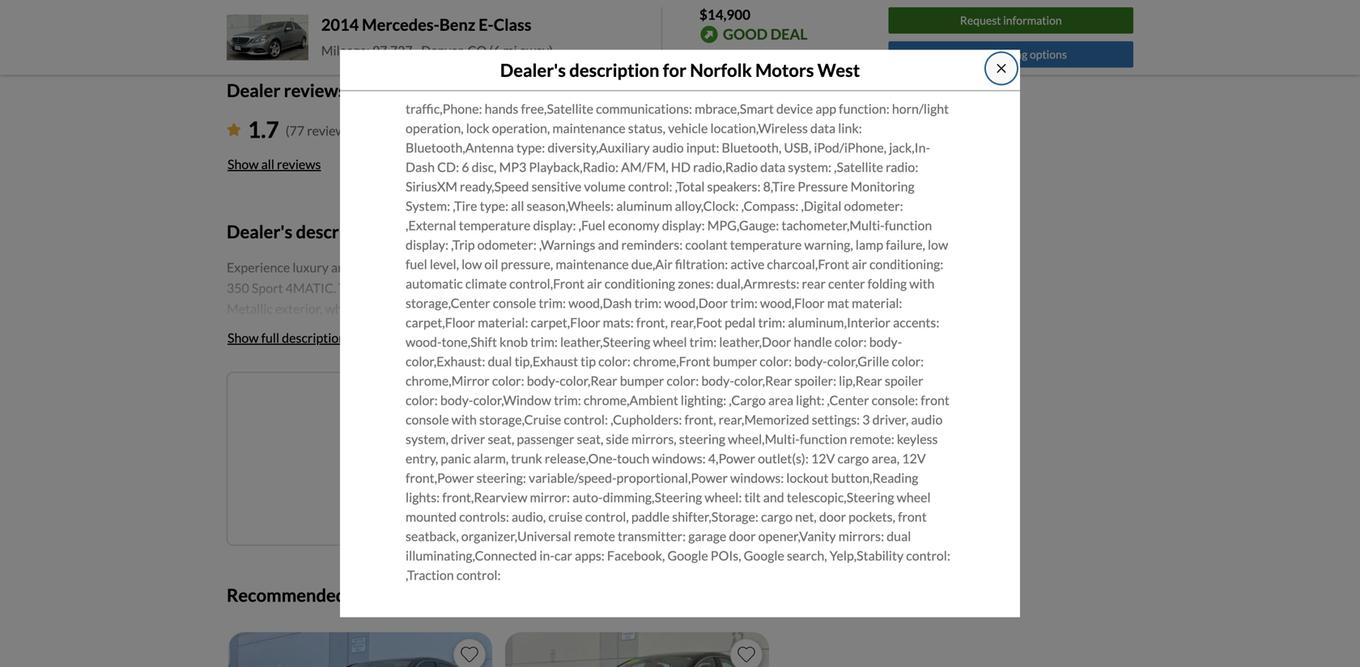 Task type: vqa. For each thing, say whether or not it's contained in the screenshot.
outrun
no



Task type: describe. For each thing, give the bounding box(es) containing it.
mercedes-
[[362, 15, 440, 34]]

terms of use link
[[593, 499, 648, 511]]

one
[[584, 400, 606, 416]]

$1,362
[[700, 49, 740, 64]]

me,"
[[424, 499, 442, 511]]

notify me of new listings like this one
[[392, 400, 606, 416]]

close modal dealer's description for norfolk motors west image
[[995, 62, 1008, 75]]

terms
[[593, 499, 619, 511]]

email
[[568, 454, 599, 470]]

clicking
[[361, 499, 393, 511]]

dealer's for dealer's description
[[227, 221, 293, 242]]

Email address email field
[[370, 445, 547, 479]]

view financing options button
[[889, 41, 1134, 68]]

use
[[632, 499, 648, 511]]

full
[[261, 330, 279, 346]]

e-
[[479, 15, 494, 34]]

recommended
[[227, 585, 346, 606]]

show for dealer's
[[228, 330, 259, 346]]

request information button
[[889, 7, 1134, 34]]

mi
[[503, 42, 517, 58]]

co
[[468, 42, 487, 58]]

request
[[960, 14, 1001, 27]]

0 horizontal spatial of
[[452, 400, 464, 416]]

like
[[537, 400, 558, 416]]

market
[[781, 49, 821, 64]]

email me
[[568, 454, 619, 470]]

privacy
[[515, 499, 546, 511]]

good deal
[[723, 25, 808, 43]]

1.7
[[248, 116, 279, 143]]

2014
[[321, 15, 359, 34]]

additional
[[227, 508, 286, 524]]

deal
[[771, 25, 808, 43]]

(6
[[489, 42, 501, 58]]

star image
[[227, 123, 241, 136]]

show all reviews
[[228, 156, 321, 172]]

description inside button
[[282, 330, 346, 346]]

norfolk
[[690, 59, 752, 80]]

dealer reviews
[[227, 80, 346, 101]]

show full description button
[[227, 320, 347, 356]]

away)
[[520, 42, 553, 58]]

reviews inside button
[[277, 156, 321, 172]]

1 vertical spatial this
[[392, 585, 421, 606]]

description for dealer's description
[[296, 221, 386, 242]]

·
[[415, 42, 419, 58]]

mileage:
[[321, 42, 370, 58]]

from
[[349, 585, 388, 606]]

view
[[955, 47, 981, 61]]

$1,362 below market
[[700, 49, 821, 64]]

additional information
[[227, 508, 356, 524]]



Task type: locate. For each thing, give the bounding box(es) containing it.
this right 'like'
[[560, 400, 582, 416]]

show for dealer
[[228, 156, 259, 172]]

1 vertical spatial reviews
[[277, 156, 321, 172]]

below
[[743, 49, 778, 64]]

reviews up 1.7 (77 reviews)
[[284, 80, 346, 101]]

of
[[452, 400, 464, 416], [621, 499, 630, 511]]

new
[[466, 400, 491, 416]]

by
[[348, 499, 359, 511]]

2014 mercedes-benz e-class mileage: 97,727 · denver, co (6 mi away)
[[321, 15, 553, 58]]

(77
[[286, 123, 305, 139]]

me right notify
[[432, 400, 449, 416]]

1 vertical spatial dealer's
[[227, 221, 293, 242]]

dealer's
[[500, 59, 566, 80], [227, 221, 293, 242]]

to
[[487, 499, 496, 511]]

west
[[818, 59, 860, 80]]

1 horizontal spatial dealer's
[[500, 59, 566, 80]]

me for notify
[[432, 400, 449, 416]]

1 vertical spatial me
[[601, 454, 619, 470]]

reviews right all
[[277, 156, 321, 172]]

by clicking "email me," you agree to our privacy policy and terms of use .
[[348, 499, 650, 511]]

policy
[[548, 499, 574, 511]]

0 horizontal spatial dealer's
[[227, 221, 293, 242]]

privacy policy link
[[515, 499, 574, 511]]

reviews
[[284, 80, 346, 101], [277, 156, 321, 172]]

me inside button
[[601, 454, 619, 470]]

2014 mercedes-benz e-class image
[[227, 15, 308, 60]]

0 vertical spatial me
[[432, 400, 449, 416]]

.
[[648, 499, 650, 511]]

of left the new
[[452, 400, 464, 416]]

dealer's down all
[[227, 221, 293, 242]]

our
[[498, 499, 513, 511]]

description
[[570, 59, 660, 80], [296, 221, 386, 242], [282, 330, 346, 346]]

me
[[432, 400, 449, 416], [601, 454, 619, 470]]

me right email
[[601, 454, 619, 470]]

description inside dialog
[[570, 59, 660, 80]]

agree
[[461, 499, 485, 511]]

benz
[[440, 15, 476, 34]]

this
[[560, 400, 582, 416], [392, 585, 421, 606]]

information
[[288, 508, 356, 524]]

listings
[[493, 400, 534, 416]]

show inside button
[[228, 156, 259, 172]]

0 vertical spatial description
[[570, 59, 660, 80]]

1 vertical spatial show
[[228, 330, 259, 346]]

reviews)
[[307, 123, 355, 139]]

0 vertical spatial show
[[228, 156, 259, 172]]

dealer's description for norfolk motors west
[[500, 59, 860, 80]]

of left use
[[621, 499, 630, 511]]

all
[[261, 156, 274, 172]]

view financing options
[[955, 47, 1067, 61]]

dealer's inside dialog
[[500, 59, 566, 80]]

dealer's down away)
[[500, 59, 566, 80]]

dealer's for dealer's description for norfolk motors west
[[500, 59, 566, 80]]

this right from
[[392, 585, 421, 606]]

dealer
[[425, 585, 475, 606]]

dealer's description for norfolk motors west dialog
[[340, 0, 1020, 618]]

0 vertical spatial this
[[560, 400, 582, 416]]

0 horizontal spatial this
[[392, 585, 421, 606]]

$14,900
[[700, 6, 751, 23]]

show full description
[[228, 330, 346, 346]]

show left full
[[228, 330, 259, 346]]

1 horizontal spatial me
[[601, 454, 619, 470]]

notify
[[392, 400, 429, 416]]

1 horizontal spatial this
[[560, 400, 582, 416]]

denver,
[[421, 42, 465, 58]]

1 vertical spatial description
[[296, 221, 386, 242]]

dealer
[[227, 80, 281, 101]]

0 horizontal spatial me
[[432, 400, 449, 416]]

1 show from the top
[[228, 156, 259, 172]]

97,727
[[372, 42, 413, 58]]

you
[[444, 499, 459, 511]]

2 show from the top
[[228, 330, 259, 346]]

"email
[[395, 499, 422, 511]]

1 horizontal spatial of
[[621, 499, 630, 511]]

show all reviews button
[[227, 147, 322, 182]]

me for email
[[601, 454, 619, 470]]

description for dealer's description for norfolk motors west
[[570, 59, 660, 80]]

motors
[[756, 59, 814, 80]]

show inside button
[[228, 330, 259, 346]]

dealer's description
[[227, 221, 386, 242]]

financing
[[983, 47, 1028, 61]]

0 vertical spatial reviews
[[284, 80, 346, 101]]

information
[[1004, 14, 1062, 27]]

1.7 (77 reviews)
[[248, 116, 355, 143]]

2 vertical spatial description
[[282, 330, 346, 346]]

recommended from this dealer
[[227, 585, 475, 606]]

options
[[1030, 47, 1067, 61]]

show
[[228, 156, 259, 172], [228, 330, 259, 346]]

request information
[[960, 14, 1062, 27]]

1 vertical spatial of
[[621, 499, 630, 511]]

email me button
[[558, 444, 629, 480]]

for
[[663, 59, 687, 80]]

class
[[494, 15, 532, 34]]

and
[[576, 499, 591, 511]]

0 vertical spatial of
[[452, 400, 464, 416]]

good
[[723, 25, 768, 43]]

0 vertical spatial dealer's
[[500, 59, 566, 80]]

show left all
[[228, 156, 259, 172]]



